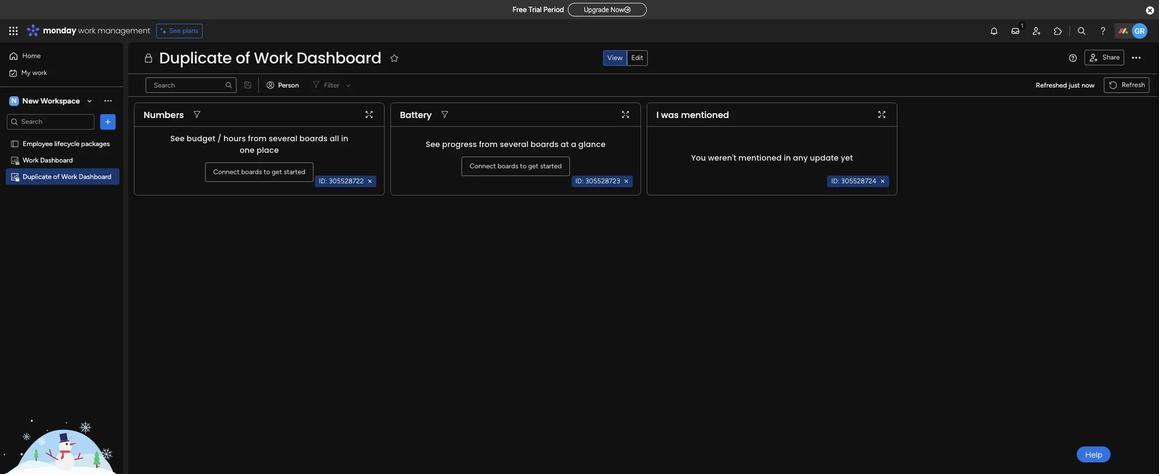Task type: locate. For each thing, give the bounding box(es) containing it.
at
[[561, 139, 569, 150]]

from
[[248, 133, 267, 144], [479, 139, 498, 150]]

1 horizontal spatial work
[[78, 25, 96, 36]]

connect boards to get started down see progress from several boards at a glance
[[470, 162, 562, 170]]

connect
[[470, 162, 496, 170], [213, 168, 240, 176]]

Filter dashboard by text search field
[[146, 77, 237, 93]]

battery
[[400, 109, 432, 121]]

0 horizontal spatial v2 funnel image
[[194, 111, 200, 118]]

boards left at
[[531, 139, 559, 150]]

list box containing employee lifecycle packages
[[0, 134, 123, 316]]

duplicate down plans
[[159, 47, 232, 69]]

0 horizontal spatial duplicate of work dashboard
[[23, 173, 111, 181]]

1 horizontal spatial from
[[479, 139, 498, 150]]

work
[[78, 25, 96, 36], [32, 69, 47, 77]]

2 id: from the left
[[576, 177, 584, 185]]

1 horizontal spatial mentioned
[[739, 152, 782, 163]]

duplicate of work dashboard
[[159, 47, 382, 69], [23, 173, 111, 181]]

dashboard
[[297, 47, 382, 69], [40, 156, 73, 164], [79, 173, 111, 181]]

2 v2 funnel image from the left
[[442, 111, 448, 118]]

0 vertical spatial dashboard
[[297, 47, 382, 69]]

0 vertical spatial duplicate of work dashboard
[[159, 47, 382, 69]]

1 horizontal spatial connect boards to get started
[[470, 162, 562, 170]]

work dashboard
[[23, 156, 73, 164]]

boards left "all"
[[300, 133, 328, 144]]

dapulse close image
[[1147, 6, 1155, 15]]

0 horizontal spatial duplicate
[[23, 173, 52, 181]]

0 horizontal spatial v2 fullscreen image
[[366, 111, 373, 118]]

0 horizontal spatial get
[[272, 168, 282, 176]]

connect down progress
[[470, 162, 496, 170]]

0 horizontal spatial several
[[269, 133, 298, 144]]

was
[[662, 109, 679, 121]]

v2 fullscreen image
[[366, 111, 373, 118], [623, 111, 629, 118]]

to down see progress from several boards at a glance
[[520, 162, 527, 170]]

v2 funnel image up budget
[[194, 111, 200, 118]]

help
[[1086, 450, 1103, 460]]

of
[[236, 47, 250, 69], [53, 173, 60, 181]]

1 horizontal spatial v2 fullscreen image
[[623, 111, 629, 118]]

duplicate of work dashboard down work dashboard
[[23, 173, 111, 181]]

1 vertical spatial work
[[32, 69, 47, 77]]

id: 305528722 element
[[315, 176, 377, 187]]

v2 fullscreen image
[[879, 111, 886, 118]]

id: left 305528722 in the top of the page
[[319, 177, 327, 185]]

employee
[[23, 140, 53, 148]]

private dashboard image
[[143, 52, 154, 64], [10, 156, 19, 165], [10, 172, 19, 181]]

0 horizontal spatial connect boards to get started
[[213, 168, 306, 176]]

v2 funnel image right battery
[[442, 111, 448, 118]]

see
[[169, 27, 181, 35], [170, 133, 185, 144], [426, 139, 440, 150]]

0 horizontal spatial in
[[341, 133, 349, 144]]

free
[[513, 5, 527, 14]]

see inside see plans button
[[169, 27, 181, 35]]

1 vertical spatial private dashboard image
[[10, 156, 19, 165]]

dapulse rightstroke image
[[625, 6, 631, 14]]

0 horizontal spatial mentioned
[[682, 109, 730, 121]]

my
[[21, 69, 31, 77]]

connect for battery
[[470, 162, 496, 170]]

remove image
[[623, 178, 631, 185], [880, 178, 887, 185]]

mentioned right weren't on the top
[[739, 152, 782, 163]]

boards down one
[[241, 168, 262, 176]]

work right the my
[[32, 69, 47, 77]]

1 vertical spatial duplicate of work dashboard
[[23, 173, 111, 181]]

connect boards to get started for battery
[[470, 162, 562, 170]]

1 vertical spatial of
[[53, 173, 60, 181]]

hours
[[224, 133, 246, 144]]

management
[[98, 25, 150, 36]]

get
[[529, 162, 539, 170], [272, 168, 282, 176]]

2 vertical spatial work
[[61, 173, 77, 181]]

v2 funnel image
[[194, 111, 200, 118], [442, 111, 448, 118]]

0 horizontal spatial started
[[284, 168, 306, 176]]

from right progress
[[479, 139, 498, 150]]

duplicate down work dashboard
[[23, 173, 52, 181]]

1 vertical spatial dashboard
[[40, 156, 73, 164]]

edit button
[[627, 50, 648, 66]]

search everything image
[[1078, 26, 1087, 36]]

connect down /
[[213, 168, 240, 176]]

id: 305528723
[[576, 177, 621, 185]]

work right monday
[[78, 25, 96, 36]]

see plans button
[[156, 24, 203, 38]]

dashboard down employee lifecycle packages
[[40, 156, 73, 164]]

1 horizontal spatial get
[[529, 162, 539, 170]]

v2 fullscreen image for battery
[[623, 111, 629, 118]]

view button
[[603, 50, 627, 66]]

0 horizontal spatial work
[[32, 69, 47, 77]]

help image
[[1099, 26, 1109, 36]]

list box
[[0, 134, 123, 316]]

1 horizontal spatial of
[[236, 47, 250, 69]]

my work
[[21, 69, 47, 77]]

connect boards to get started button
[[462, 157, 570, 176], [205, 162, 314, 182]]

id: 305528724
[[832, 177, 877, 185]]

/
[[218, 133, 222, 144]]

0 horizontal spatial from
[[248, 133, 267, 144]]

started for battery
[[540, 162, 562, 170]]

connect for numbers
[[213, 168, 240, 176]]

private dashboard image for work dashboard
[[10, 156, 19, 165]]

to down "place" at the left of page
[[264, 168, 270, 176]]

duplicate inside banner
[[159, 47, 232, 69]]

id:
[[319, 177, 327, 185], [576, 177, 584, 185], [832, 177, 840, 185]]

started
[[540, 162, 562, 170], [284, 168, 306, 176]]

305528723
[[586, 177, 621, 185]]

1 vertical spatial in
[[784, 152, 792, 163]]

apps image
[[1054, 26, 1064, 36]]

Search in workspace field
[[20, 116, 81, 127]]

remove image inside id: 305528723 element
[[623, 178, 631, 185]]

new workspace
[[22, 96, 80, 105]]

dashboard up "filter"
[[297, 47, 382, 69]]

work
[[254, 47, 293, 69], [23, 156, 38, 164], [61, 173, 77, 181]]

several
[[269, 133, 298, 144], [500, 139, 529, 150]]

dashboard down packages
[[79, 173, 111, 181]]

1 v2 fullscreen image from the left
[[366, 111, 373, 118]]

v2 fullscreen image left "i" on the right
[[623, 111, 629, 118]]

work for my
[[32, 69, 47, 77]]

0 horizontal spatial id:
[[319, 177, 327, 185]]

share button
[[1085, 50, 1125, 65]]

packages
[[81, 140, 110, 148]]

n
[[11, 97, 17, 105]]

0 horizontal spatial connect
[[213, 168, 240, 176]]

arrow down image
[[343, 79, 355, 91]]

connect boards to get started
[[470, 162, 562, 170], [213, 168, 306, 176]]

0 vertical spatial work
[[78, 25, 96, 36]]

see budget / hours from several boards all in one place
[[170, 133, 349, 156]]

public board image
[[10, 139, 19, 148]]

mentioned for was
[[682, 109, 730, 121]]

2 remove image from the left
[[880, 178, 887, 185]]

work inside banner
[[254, 47, 293, 69]]

1 horizontal spatial started
[[540, 162, 562, 170]]

1 horizontal spatial duplicate of work dashboard
[[159, 47, 382, 69]]

id: 305528724 element
[[828, 176, 890, 187]]

id: left 305528724
[[832, 177, 840, 185]]

1 vertical spatial duplicate
[[23, 173, 52, 181]]

weren't
[[709, 152, 737, 163]]

get down "place" at the left of page
[[272, 168, 282, 176]]

boards
[[300, 133, 328, 144], [531, 139, 559, 150], [498, 162, 519, 170], [241, 168, 262, 176]]

help button
[[1078, 447, 1112, 463]]

2 horizontal spatial work
[[254, 47, 293, 69]]

get down see progress from several boards at a glance
[[529, 162, 539, 170]]

Duplicate of Work Dashboard field
[[157, 47, 384, 69]]

work inside my work button
[[32, 69, 47, 77]]

3 id: from the left
[[832, 177, 840, 185]]

0 horizontal spatial connect boards to get started button
[[205, 162, 314, 182]]

display modes group
[[603, 50, 648, 66]]

connect boards to get started down "place" at the left of page
[[213, 168, 306, 176]]

in right "all"
[[341, 133, 349, 144]]

from up one
[[248, 133, 267, 144]]

workspace selection element
[[9, 95, 81, 107]]

0 vertical spatial work
[[254, 47, 293, 69]]

started down see budget / hours from several boards all in one place
[[284, 168, 306, 176]]

in left "any"
[[784, 152, 792, 163]]

1 horizontal spatial connect boards to get started button
[[462, 157, 570, 176]]

remove image inside id: 305528724 element
[[880, 178, 887, 185]]

1 horizontal spatial id:
[[576, 177, 584, 185]]

to
[[520, 162, 527, 170], [264, 168, 270, 176]]

2 horizontal spatial id:
[[832, 177, 840, 185]]

mentioned
[[682, 109, 730, 121], [739, 152, 782, 163]]

remove image right 305528724
[[880, 178, 887, 185]]

one
[[240, 145, 255, 156]]

upgrade now
[[584, 6, 625, 14]]

None search field
[[146, 77, 237, 93]]

v2 funnel image for numbers
[[194, 111, 200, 118]]

2 horizontal spatial dashboard
[[297, 47, 382, 69]]

started for numbers
[[284, 168, 306, 176]]

invite members image
[[1033, 26, 1042, 36]]

monday work management
[[43, 25, 150, 36]]

connect boards to get started button down "place" at the left of page
[[205, 162, 314, 182]]

1 horizontal spatial remove image
[[880, 178, 887, 185]]

update
[[811, 152, 839, 163]]

2 v2 fullscreen image from the left
[[623, 111, 629, 118]]

see left budget
[[170, 133, 185, 144]]

0 vertical spatial mentioned
[[682, 109, 730, 121]]

see left plans
[[169, 27, 181, 35]]

refresh
[[1123, 81, 1146, 89]]

now
[[1083, 81, 1095, 89]]

1 id: from the left
[[319, 177, 327, 185]]

option
[[0, 135, 123, 137]]

1 image
[[1019, 20, 1027, 31]]

you weren't mentioned in any update yet
[[692, 152, 854, 163]]

lottie animation element
[[0, 377, 123, 474]]

duplicate of work dashboard up person popup button
[[159, 47, 382, 69]]

share
[[1103, 53, 1121, 61]]

edit
[[632, 54, 644, 62]]

just
[[1070, 81, 1081, 89]]

v2 fullscreen image left battery
[[366, 111, 373, 118]]

see inside see budget / hours from several boards all in one place
[[170, 133, 185, 144]]

1 remove image from the left
[[623, 178, 631, 185]]

0 vertical spatial private dashboard image
[[143, 52, 154, 64]]

duplicate of work dashboard banner
[[128, 43, 1160, 97]]

get for battery
[[529, 162, 539, 170]]

budget
[[187, 133, 216, 144]]

2 vertical spatial dashboard
[[79, 173, 111, 181]]

1 horizontal spatial connect
[[470, 162, 496, 170]]

get for numbers
[[272, 168, 282, 176]]

305528724
[[842, 177, 877, 185]]

2 vertical spatial private dashboard image
[[10, 172, 19, 181]]

id: left 305528723
[[576, 177, 584, 185]]

see left progress
[[426, 139, 440, 150]]

0 horizontal spatial of
[[53, 173, 60, 181]]

options image
[[103, 117, 113, 127]]

inbox image
[[1011, 26, 1021, 36]]

connect boards to get started button for battery
[[462, 157, 570, 176]]

1 horizontal spatial duplicate
[[159, 47, 232, 69]]

0 vertical spatial of
[[236, 47, 250, 69]]

lifecycle
[[54, 140, 80, 148]]

remove image for battery
[[623, 178, 631, 185]]

0 horizontal spatial work
[[23, 156, 38, 164]]

new
[[22, 96, 39, 105]]

1 horizontal spatial v2 funnel image
[[442, 111, 448, 118]]

now
[[611, 6, 625, 14]]

dashboard inside banner
[[297, 47, 382, 69]]

mentioned right 'was'
[[682, 109, 730, 121]]

connect boards to get started button down see progress from several boards at a glance
[[462, 157, 570, 176]]

1 v2 funnel image from the left
[[194, 111, 200, 118]]

a
[[571, 139, 577, 150]]

greg robinson image
[[1133, 23, 1148, 39]]

work for monday
[[78, 25, 96, 36]]

started down at
[[540, 162, 562, 170]]

duplicate
[[159, 47, 232, 69], [23, 173, 52, 181]]

remove image right 305528723
[[623, 178, 631, 185]]

id: for i was mentioned
[[832, 177, 840, 185]]

0 horizontal spatial remove image
[[623, 178, 631, 185]]

work down employee
[[23, 156, 38, 164]]

i was mentioned
[[657, 109, 730, 121]]

0 horizontal spatial to
[[264, 168, 270, 176]]

0 horizontal spatial dashboard
[[40, 156, 73, 164]]

trial
[[529, 5, 542, 14]]

work up person popup button
[[254, 47, 293, 69]]

305528722
[[329, 177, 364, 185]]

mentioned for weren't
[[739, 152, 782, 163]]

work down work dashboard
[[61, 173, 77, 181]]

upgrade now link
[[568, 3, 647, 16]]

yet
[[841, 152, 854, 163]]

1 horizontal spatial to
[[520, 162, 527, 170]]

glance
[[579, 139, 606, 150]]

0 vertical spatial duplicate
[[159, 47, 232, 69]]

in
[[341, 133, 349, 144], [784, 152, 792, 163]]

1 vertical spatial mentioned
[[739, 152, 782, 163]]

filter button
[[309, 77, 355, 93]]

filter
[[324, 81, 340, 89]]

0 vertical spatial in
[[341, 133, 349, 144]]



Task type: describe. For each thing, give the bounding box(es) containing it.
place
[[257, 145, 279, 156]]

1 horizontal spatial dashboard
[[79, 173, 111, 181]]

1 horizontal spatial several
[[500, 139, 529, 150]]

see for battery
[[426, 139, 440, 150]]

person button
[[263, 77, 305, 93]]

view
[[608, 54, 623, 62]]

monday
[[43, 25, 76, 36]]

you
[[692, 152, 706, 163]]

remove image for i was mentioned
[[880, 178, 887, 185]]

v2 funnel image for battery
[[442, 111, 448, 118]]

add to favorites image
[[390, 53, 399, 63]]

of inside list box
[[53, 173, 60, 181]]

workspace
[[41, 96, 80, 105]]

id: for battery
[[576, 177, 584, 185]]

free trial period
[[513, 5, 565, 14]]

remove image
[[366, 178, 374, 185]]

progress
[[442, 139, 477, 150]]

all
[[330, 133, 339, 144]]

in inside see budget / hours from several boards all in one place
[[341, 133, 349, 144]]

refreshed just now
[[1037, 81, 1095, 89]]

see plans
[[169, 27, 199, 35]]

search image
[[225, 81, 233, 89]]

private dashboard image for duplicate of work dashboard
[[10, 172, 19, 181]]

lottie animation image
[[0, 377, 123, 474]]

id: 305528723 element
[[572, 176, 633, 187]]

duplicate of work dashboard inside duplicate of work dashboard banner
[[159, 47, 382, 69]]

duplicate of work dashboard inside list box
[[23, 173, 111, 181]]

see for numbers
[[170, 133, 185, 144]]

1 horizontal spatial work
[[61, 173, 77, 181]]

id: 305528722
[[319, 177, 364, 185]]

refreshed
[[1037, 81, 1068, 89]]

any
[[794, 152, 809, 163]]

connect boards to get started for numbers
[[213, 168, 306, 176]]

numbers
[[144, 109, 184, 121]]

more options image
[[1133, 54, 1142, 62]]

refresh button
[[1105, 77, 1150, 93]]

workspace options image
[[103, 96, 113, 106]]

employee lifecycle packages
[[23, 140, 110, 148]]

connect boards to get started button for numbers
[[205, 162, 314, 182]]

notifications image
[[990, 26, 1000, 36]]

person
[[278, 81, 299, 89]]

boards inside see budget / hours from several boards all in one place
[[300, 133, 328, 144]]

menu image
[[1070, 54, 1078, 62]]

v2 fullscreen image for numbers
[[366, 111, 373, 118]]

boards down see progress from several boards at a glance
[[498, 162, 519, 170]]

1 vertical spatial work
[[23, 156, 38, 164]]

i
[[657, 109, 659, 121]]

to for battery
[[520, 162, 527, 170]]

of inside banner
[[236, 47, 250, 69]]

period
[[544, 5, 565, 14]]

to for numbers
[[264, 168, 270, 176]]

plans
[[183, 27, 199, 35]]

my work button
[[6, 65, 104, 81]]

from inside see budget / hours from several boards all in one place
[[248, 133, 267, 144]]

several inside see budget / hours from several boards all in one place
[[269, 133, 298, 144]]

id: for numbers
[[319, 177, 327, 185]]

home
[[22, 52, 41, 60]]

see progress from several boards at a glance
[[426, 139, 606, 150]]

upgrade
[[584, 6, 609, 14]]

1 horizontal spatial in
[[784, 152, 792, 163]]

select product image
[[9, 26, 18, 36]]

duplicate inside list box
[[23, 173, 52, 181]]

workspace image
[[9, 96, 19, 106]]

home button
[[6, 48, 104, 64]]



Task type: vqa. For each thing, say whether or not it's contained in the screenshot.
topmost Low
no



